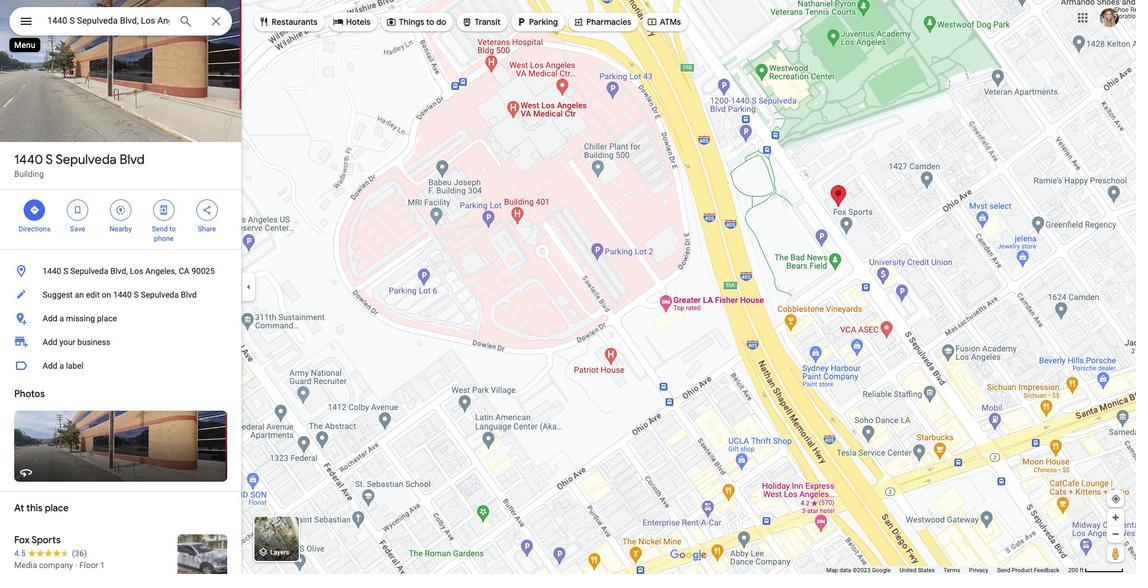 Task type: locate. For each thing, give the bounding box(es) containing it.
map data ©2023 google
[[827, 567, 891, 574]]

1 vertical spatial place
[[45, 503, 69, 514]]

2 a from the top
[[59, 361, 64, 371]]

terms
[[944, 567, 961, 574]]

1440 s sepulveda blvd main content
[[0, 0, 242, 574]]

photos
[[14, 388, 45, 400]]

sepulveda for blvd,
[[70, 266, 108, 276]]

a left missing
[[59, 314, 64, 323]]

sepulveda inside 1440 s sepulveda blvd building
[[56, 152, 117, 168]]


[[159, 204, 169, 217]]

save
[[70, 225, 85, 233]]

s
[[46, 152, 53, 168], [63, 266, 68, 276], [134, 290, 139, 300]]

1440
[[14, 152, 43, 168], [43, 266, 61, 276], [113, 290, 132, 300]]

add left the 'label' at the left bottom of the page
[[43, 361, 57, 371]]


[[72, 204, 83, 217]]

terms button
[[944, 566, 961, 574]]

1 vertical spatial 1440
[[43, 266, 61, 276]]

google maps element
[[0, 0, 1136, 574]]

company
[[39, 561, 73, 570]]

2 vertical spatial s
[[134, 290, 139, 300]]

add a missing place
[[43, 314, 117, 323]]

 things to do
[[386, 15, 446, 28]]


[[647, 15, 658, 28]]

0 horizontal spatial blvd
[[120, 152, 145, 168]]

send inside button
[[997, 567, 1011, 574]]

1440 up the suggest
[[43, 266, 61, 276]]

0 vertical spatial blvd
[[120, 152, 145, 168]]

200 ft button
[[1069, 567, 1124, 574]]

1 horizontal spatial s
[[63, 266, 68, 276]]

send up phone
[[152, 225, 168, 233]]

1 vertical spatial sepulveda
[[70, 266, 108, 276]]

3 add from the top
[[43, 361, 57, 371]]

s inside 1440 s sepulveda blvd building
[[46, 152, 53, 168]]

1440 for blvd,
[[43, 266, 61, 276]]

share
[[198, 225, 216, 233]]

atms
[[660, 17, 681, 27]]

sepulveda up  on the top left
[[56, 152, 117, 168]]

1440 s sepulveda blvd, los angeles, ca 90025 button
[[0, 259, 242, 283]]

1 a from the top
[[59, 314, 64, 323]]

blvd up 
[[120, 152, 145, 168]]

add
[[43, 314, 57, 323], [43, 337, 57, 347], [43, 361, 57, 371]]

to
[[426, 17, 434, 27], [170, 225, 176, 233]]

1 vertical spatial to
[[170, 225, 176, 233]]

an
[[75, 290, 84, 300]]

blvd down ca
[[181, 290, 197, 300]]

2 horizontal spatial s
[[134, 290, 139, 300]]

a left the 'label' at the left bottom of the page
[[59, 361, 64, 371]]

at
[[14, 503, 24, 514]]

add for add a label
[[43, 361, 57, 371]]

·
[[75, 561, 77, 570]]

to left 'do'
[[426, 17, 434, 27]]

4.5 stars 36 reviews image
[[14, 548, 87, 559]]

this
[[26, 503, 43, 514]]

0 horizontal spatial to
[[170, 225, 176, 233]]

add your business link
[[0, 330, 242, 354]]


[[386, 15, 397, 28]]

a inside button
[[59, 361, 64, 371]]

footer inside google maps element
[[827, 566, 1069, 574]]

send product feedback button
[[997, 566, 1060, 574]]

2 add from the top
[[43, 337, 57, 347]]

add left your
[[43, 337, 57, 347]]

1440 S Sepulveda Blvd, Los Angeles, CA 90025 field
[[9, 7, 232, 36]]

hotels
[[346, 17, 371, 27]]

1 add from the top
[[43, 314, 57, 323]]


[[259, 15, 269, 28]]

 search field
[[9, 7, 232, 38]]

parking
[[529, 17, 558, 27]]

1 vertical spatial add
[[43, 337, 57, 347]]

footer containing map data ©2023 google
[[827, 566, 1069, 574]]

0 vertical spatial place
[[97, 314, 117, 323]]

place inside button
[[97, 314, 117, 323]]

send for send product feedback
[[997, 567, 1011, 574]]

to inside  things to do
[[426, 17, 434, 27]]

place right this on the bottom of the page
[[45, 503, 69, 514]]

pharmacies
[[587, 17, 632, 27]]

s for blvd,
[[63, 266, 68, 276]]

place
[[97, 314, 117, 323], [45, 503, 69, 514]]

2 vertical spatial 1440
[[113, 290, 132, 300]]

united
[[900, 567, 917, 574]]

map
[[827, 567, 838, 574]]

0 vertical spatial sepulveda
[[56, 152, 117, 168]]

sepulveda for blvd
[[56, 152, 117, 168]]

sepulveda down the angeles,
[[141, 290, 179, 300]]

s inside 1440 s sepulveda blvd, los angeles, ca 90025 button
[[63, 266, 68, 276]]

do
[[436, 17, 446, 27]]

none field inside 1440 s sepulveda blvd, los angeles, ca 90025 field
[[47, 14, 169, 28]]

privacy button
[[969, 566, 989, 574]]

0 vertical spatial 1440
[[14, 152, 43, 168]]

1 vertical spatial a
[[59, 361, 64, 371]]

to up phone
[[170, 225, 176, 233]]

blvd inside 1440 s sepulveda blvd building
[[120, 152, 145, 168]]

add inside button
[[43, 361, 57, 371]]

send for send to phone
[[152, 225, 168, 233]]

sepulveda inside button
[[70, 266, 108, 276]]

1 horizontal spatial send
[[997, 567, 1011, 574]]

1 vertical spatial blvd
[[181, 290, 197, 300]]

1 vertical spatial s
[[63, 266, 68, 276]]

 button
[[9, 7, 43, 38]]


[[574, 15, 584, 28]]


[[333, 15, 344, 28]]

0 vertical spatial add
[[43, 314, 57, 323]]

1440 right on on the left bottom of the page
[[113, 290, 132, 300]]

sepulveda
[[56, 152, 117, 168], [70, 266, 108, 276], [141, 290, 179, 300]]

1440 up building
[[14, 152, 43, 168]]

1440 s sepulveda blvd, los angeles, ca 90025
[[43, 266, 215, 276]]

send inside send to phone
[[152, 225, 168, 233]]

send
[[152, 225, 168, 233], [997, 567, 1011, 574]]

0 horizontal spatial s
[[46, 152, 53, 168]]

0 vertical spatial send
[[152, 225, 168, 233]]

send left product
[[997, 567, 1011, 574]]

at this place
[[14, 503, 69, 514]]

0 horizontal spatial send
[[152, 225, 168, 233]]

layers
[[270, 549, 289, 557]]

suggest an edit on 1440 s sepulveda blvd
[[43, 290, 197, 300]]

add down the suggest
[[43, 314, 57, 323]]

1 horizontal spatial to
[[426, 17, 434, 27]]

footer
[[827, 566, 1069, 574]]

0 vertical spatial s
[[46, 152, 53, 168]]

0 vertical spatial to
[[426, 17, 434, 27]]

your
[[59, 337, 75, 347]]

edit
[[86, 290, 100, 300]]

nearby
[[110, 225, 132, 233]]

1440 inside button
[[43, 266, 61, 276]]

blvd
[[120, 152, 145, 168], [181, 290, 197, 300]]

states
[[918, 567, 935, 574]]

show street view coverage image
[[1107, 545, 1125, 562]]

1440 for blvd
[[14, 152, 43, 168]]

 atms
[[647, 15, 681, 28]]

0 vertical spatial a
[[59, 314, 64, 323]]

90025
[[192, 266, 215, 276]]

place down on on the left bottom of the page
[[97, 314, 117, 323]]

2 vertical spatial add
[[43, 361, 57, 371]]

1 vertical spatial send
[[997, 567, 1011, 574]]

s for blvd
[[46, 152, 53, 168]]

1440 inside 1440 s sepulveda blvd building
[[14, 152, 43, 168]]

2 vertical spatial sepulveda
[[141, 290, 179, 300]]

a for label
[[59, 361, 64, 371]]

building
[[14, 169, 44, 179]]

1 horizontal spatial blvd
[[181, 290, 197, 300]]


[[115, 204, 126, 217]]

sepulveda up edit
[[70, 266, 108, 276]]

None field
[[47, 14, 169, 28]]

a inside button
[[59, 314, 64, 323]]

 parking
[[516, 15, 558, 28]]

add inside button
[[43, 314, 57, 323]]

1 horizontal spatial place
[[97, 314, 117, 323]]

add your business
[[43, 337, 110, 347]]

a
[[59, 314, 64, 323], [59, 361, 64, 371]]

los
[[130, 266, 143, 276]]

(36)
[[72, 549, 87, 558]]



Task type: vqa. For each thing, say whether or not it's contained in the screenshot.
Narita International Airport NRT 42 mi to destination
no



Task type: describe. For each thing, give the bounding box(es) containing it.
add a label
[[43, 361, 84, 371]]

4.5
[[14, 549, 26, 558]]

fox sports
[[14, 535, 61, 546]]

media company · floor 1
[[14, 561, 105, 570]]

fox
[[14, 535, 30, 546]]

 hotels
[[333, 15, 371, 28]]

1440 s sepulveda blvd building
[[14, 152, 145, 179]]

phone
[[154, 234, 174, 243]]

privacy
[[969, 567, 989, 574]]

send to phone
[[152, 225, 176, 243]]

actions for 1440 s sepulveda blvd region
[[0, 190, 242, 249]]

blvd inside button
[[181, 290, 197, 300]]

200
[[1069, 567, 1079, 574]]

 restaurants
[[259, 15, 318, 28]]


[[19, 13, 33, 30]]

transit
[[475, 17, 501, 27]]

media
[[14, 561, 37, 570]]

200 ft
[[1069, 567, 1084, 574]]

add for add a missing place
[[43, 314, 57, 323]]

product
[[1012, 567, 1033, 574]]

zoom out image
[[1112, 530, 1121, 539]]

blvd,
[[110, 266, 128, 276]]

add a missing place button
[[0, 307, 242, 330]]

data
[[840, 567, 851, 574]]

google
[[872, 567, 891, 574]]

1440 inside button
[[113, 290, 132, 300]]

united states
[[900, 567, 935, 574]]

things
[[399, 17, 424, 27]]

suggest
[[43, 290, 73, 300]]


[[29, 204, 40, 217]]

floor
[[79, 561, 98, 570]]

sepulveda inside button
[[141, 290, 179, 300]]


[[462, 15, 473, 28]]

label
[[66, 361, 84, 371]]

©2023
[[853, 567, 871, 574]]

1
[[100, 561, 105, 570]]

add a label button
[[0, 354, 242, 378]]

united states button
[[900, 566, 935, 574]]

ft
[[1080, 567, 1084, 574]]

a for missing
[[59, 314, 64, 323]]

google account: michelle dermenjian  
(michelle.dermenjian@adept.ai) image
[[1100, 8, 1119, 27]]

restaurants
[[272, 17, 318, 27]]

feedback
[[1034, 567, 1060, 574]]

sports
[[31, 535, 61, 546]]

show your location image
[[1111, 494, 1122, 504]]

add for add your business
[[43, 337, 57, 347]]

 pharmacies
[[574, 15, 632, 28]]

 transit
[[462, 15, 501, 28]]

collapse side panel image
[[242, 281, 255, 294]]

on
[[102, 290, 111, 300]]

business
[[77, 337, 110, 347]]

directions
[[19, 225, 51, 233]]

to inside send to phone
[[170, 225, 176, 233]]

suggest an edit on 1440 s sepulveda blvd button
[[0, 283, 242, 307]]

angeles,
[[145, 266, 177, 276]]

0 horizontal spatial place
[[45, 503, 69, 514]]

send product feedback
[[997, 567, 1060, 574]]


[[516, 15, 527, 28]]

s inside suggest an edit on 1440 s sepulveda blvd button
[[134, 290, 139, 300]]

missing
[[66, 314, 95, 323]]

zoom in image
[[1112, 513, 1121, 522]]


[[202, 204, 212, 217]]

ca
[[179, 266, 190, 276]]



